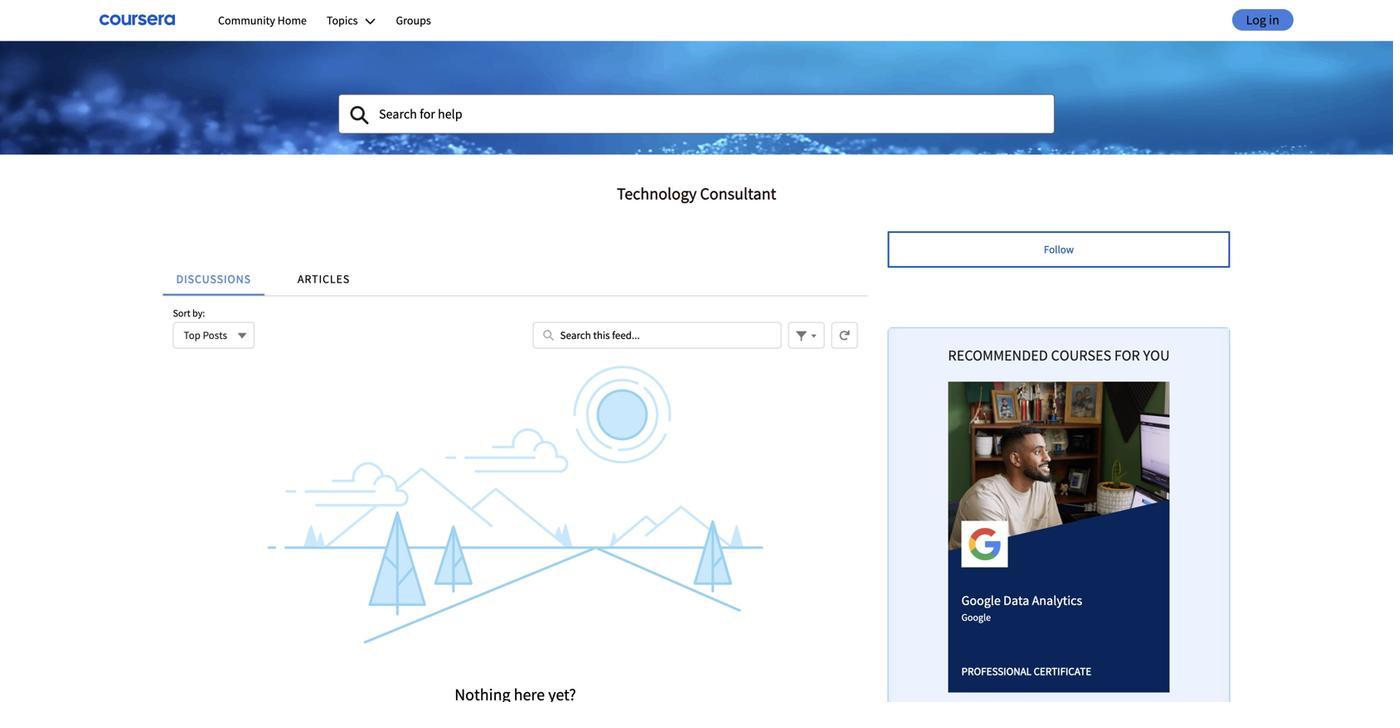 Task type: locate. For each thing, give the bounding box(es) containing it.
none field inside log in banner
[[338, 94, 1055, 134]]

discussions link
[[163, 251, 265, 296]]

analytics
[[1033, 593, 1083, 609]]

sort
[[173, 307, 191, 320]]

1 vertical spatial google
[[962, 611, 991, 624]]

certificate
[[1034, 665, 1092, 679]]

technology
[[617, 183, 697, 204]]

Search for help text field
[[338, 94, 1055, 134]]

posts
[[203, 328, 227, 342]]

google up the professional
[[962, 611, 991, 624]]

in
[[1270, 12, 1280, 28]]

home
[[278, 13, 307, 28]]

google data analytics image
[[949, 382, 1170, 551]]

follow
[[1044, 243, 1074, 256]]

None field
[[338, 94, 1055, 134]]

Search this feed... search field
[[533, 322, 782, 349]]

professional certificate
[[962, 665, 1092, 679]]

log in
[[1247, 12, 1280, 28]]

professional
[[962, 665, 1032, 679]]

for
[[1115, 340, 1141, 367]]

google
[[962, 593, 1001, 609], [962, 611, 991, 624]]

0 vertical spatial google
[[962, 593, 1001, 609]]

articles link
[[284, 251, 364, 296]]

google left data on the bottom of page
[[962, 593, 1001, 609]]

topics button
[[327, 13, 376, 28]]

Sort by: button
[[173, 322, 255, 349]]

top posts
[[184, 328, 227, 342]]

google data analytics google
[[962, 593, 1083, 624]]

community home link
[[218, 12, 307, 29]]



Task type: describe. For each thing, give the bounding box(es) containing it.
community home
[[218, 13, 307, 28]]

recommended
[[948, 340, 1049, 367]]

groups
[[396, 13, 431, 28]]

2 google from the top
[[962, 611, 991, 624]]

articles
[[298, 272, 350, 287]]

log in banner
[[0, 0, 1394, 155]]

google image
[[969, 528, 1002, 561]]

log in button
[[1233, 9, 1294, 31]]

consultant
[[700, 183, 777, 204]]

topics
[[327, 13, 358, 28]]

technology consultant
[[617, 183, 777, 204]]

sort by:
[[173, 307, 205, 320]]

data
[[1004, 593, 1030, 609]]

by:
[[193, 307, 205, 320]]

groups link
[[396, 12, 431, 29]]

you
[[1144, 340, 1170, 367]]

courses
[[1052, 340, 1112, 367]]

log
[[1247, 12, 1267, 28]]

community
[[218, 13, 275, 28]]

follow button
[[888, 231, 1231, 268]]

discussions
[[176, 272, 251, 287]]

recommended courses for you
[[948, 340, 1170, 367]]

top
[[184, 328, 201, 342]]

1 google from the top
[[962, 593, 1001, 609]]



Task type: vqa. For each thing, say whether or not it's contained in the screenshot.
Courses
yes



